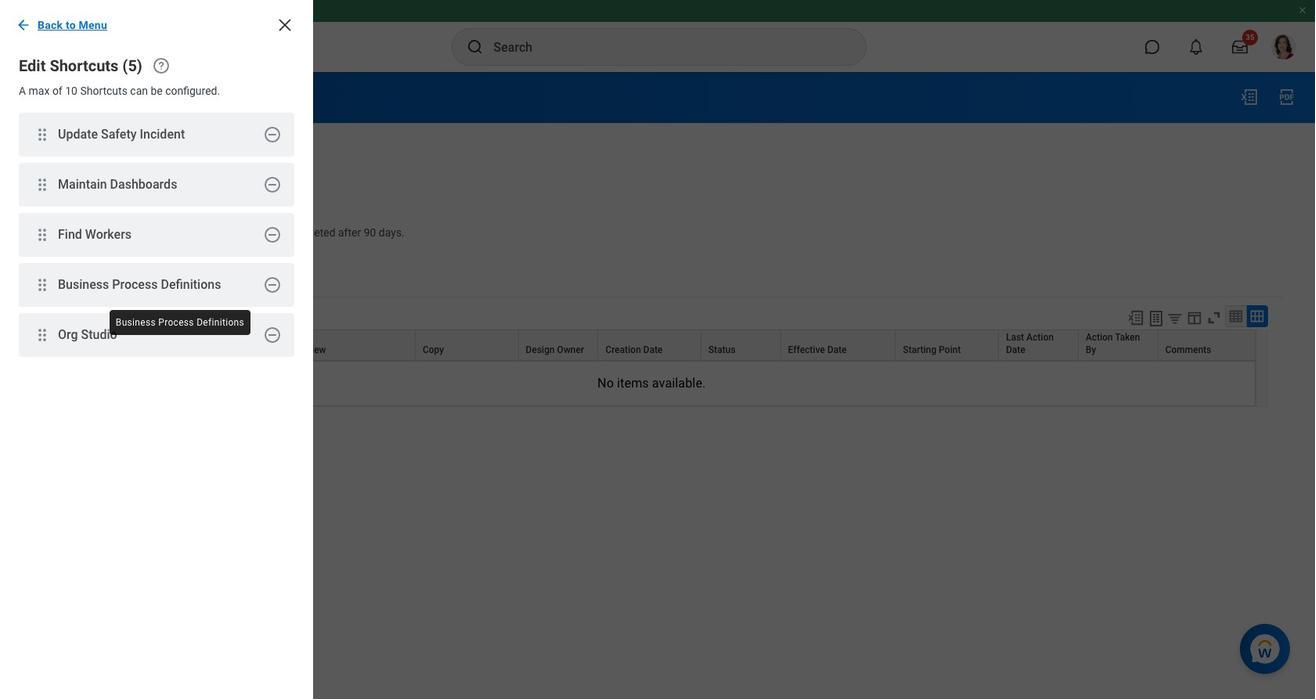 Task type: describe. For each thing, give the bounding box(es) containing it.
business process definitions list item
[[19, 263, 294, 307]]

my
[[47, 270, 61, 282]]

and
[[94, 226, 113, 239]]

designs
[[225, 226, 263, 239]]

starting
[[903, 344, 937, 355]]

review
[[296, 344, 326, 355]]

row inside org studio main content
[[48, 330, 1256, 361]]

1 vertical spatial archived
[[233, 270, 272, 282]]

tab list inside org studio main content
[[31, 259, 1284, 297]]

org studio inside button
[[58, 328, 117, 342]]

incident
[[140, 127, 185, 142]]

adeptai_dpt1
[[116, 5, 171, 16]]

1 vertical spatial process
[[158, 317, 194, 328]]

action taken by button
[[1079, 330, 1158, 360]]

creation date button
[[599, 330, 701, 360]]

update
[[58, 127, 98, 142]]

update safety incident list item
[[19, 113, 294, 157]]

will
[[266, 226, 282, 239]]

inbox large image
[[1233, 39, 1248, 55]]

org studio main content
[[0, 72, 1316, 463]]

-
[[111, 5, 114, 16]]

org studio inside main content
[[31, 86, 121, 108]]

design owner button
[[519, 330, 598, 360]]

designs inside tab list
[[63, 270, 100, 282]]

creation date
[[606, 344, 663, 355]]

maintain
[[58, 177, 107, 192]]

export to worksheets image
[[1147, 309, 1166, 328]]

with for shared with me 0 items
[[82, 313, 101, 325]]

minus circle image for business process definitions
[[263, 276, 282, 294]]

find
[[58, 227, 82, 242]]

org inside button
[[58, 328, 78, 342]]

minus circle image for org studio
[[263, 326, 282, 345]]

available.
[[652, 376, 706, 391]]

back to menu
[[38, 19, 107, 31]]

studio inside main content
[[66, 86, 121, 108]]

1 vertical spatial shortcuts
[[80, 85, 128, 97]]

date for creation date
[[644, 344, 663, 355]]

design for design owner
[[526, 344, 555, 355]]

create, view, and edit designs. archived designs will be deleted after 90 days.
[[31, 226, 405, 239]]

creation
[[606, 344, 641, 355]]

notifications large image
[[1189, 39, 1204, 55]]

definitions inside "button"
[[161, 277, 221, 292]]

comments button
[[1159, 330, 1255, 360]]

action inside action taken by
[[1086, 332, 1113, 343]]

status button
[[702, 330, 781, 360]]

starting point button
[[896, 330, 999, 360]]

shared with me
[[131, 270, 202, 282]]

deleted
[[300, 226, 336, 239]]

a
[[19, 85, 26, 97]]

workers
[[85, 227, 132, 242]]

action inside 'last action date'
[[1027, 332, 1054, 343]]

(5)
[[122, 56, 142, 75]]

1 horizontal spatial business
[[116, 317, 156, 328]]

of
[[52, 85, 62, 97]]

a max of 10 shortcuts can be configured.
[[19, 85, 220, 97]]

comments
[[1166, 344, 1212, 355]]

design button
[[49, 330, 127, 360]]

search image
[[466, 38, 484, 56]]

be inside designs group
[[285, 226, 297, 239]]

90
[[364, 226, 376, 239]]

design owner
[[526, 344, 584, 355]]

select to filter grid data image
[[1167, 310, 1184, 326]]

can
[[130, 85, 148, 97]]

export to excel image
[[1240, 88, 1259, 106]]

dashboards
[[110, 177, 177, 192]]

10
[[65, 85, 77, 97]]

last action date button
[[999, 330, 1078, 360]]

design for design
[[56, 344, 85, 355]]

process inside "button"
[[112, 277, 158, 292]]

implementation
[[6, 5, 73, 16]]

1 horizontal spatial items
[[617, 376, 649, 391]]

last
[[1006, 332, 1024, 343]]

date inside 'last action date'
[[1006, 344, 1026, 355]]

create
[[59, 146, 91, 159]]

edit
[[115, 226, 133, 239]]

designs button
[[59, 191, 115, 210]]

org studio list item
[[19, 313, 294, 357]]

by
[[1086, 344, 1097, 355]]

copy button
[[416, 330, 518, 360]]

implementation preview -   adeptai_dpt1 banner
[[0, 0, 1316, 72]]

studio inside button
[[81, 328, 117, 342]]

safety
[[101, 127, 137, 142]]

create,
[[31, 226, 65, 239]]



Task type: vqa. For each thing, say whether or not it's contained in the screenshot.
chevron right image associated with Timeline
no



Task type: locate. For each thing, give the bounding box(es) containing it.
with inside tab list
[[165, 270, 185, 282]]

1 horizontal spatial shared
[[131, 270, 163, 282]]

0 vertical spatial with
[[165, 270, 185, 282]]

date right creation
[[644, 344, 663, 355]]

effective
[[788, 344, 825, 355]]

minus circle image
[[263, 125, 282, 144], [263, 226, 282, 244], [263, 276, 282, 294], [263, 326, 282, 345]]

0 horizontal spatial archived
[[180, 226, 222, 239]]

items right 0
[[131, 314, 155, 325]]

draggable vertical image
[[33, 175, 52, 194], [33, 276, 52, 294]]

draggable vertical image left update
[[33, 125, 52, 144]]

taken
[[1115, 332, 1140, 343]]

1 vertical spatial studio
[[81, 328, 117, 342]]

list
[[0, 113, 313, 376]]

edit
[[19, 56, 46, 75]]

0 vertical spatial draggable vertical image
[[33, 175, 52, 194]]

studio
[[66, 86, 121, 108], [81, 328, 117, 342]]

3 minus circle image from the top
[[263, 276, 282, 294]]

tab list
[[31, 259, 1284, 297]]

action right last on the top
[[1027, 332, 1054, 343]]

draggable vertical image down 'my'
[[33, 326, 52, 345]]

1 horizontal spatial process
[[158, 317, 194, 328]]

1 vertical spatial definitions
[[197, 317, 244, 328]]

2 design from the left
[[526, 344, 555, 355]]

date down last on the top
[[1006, 344, 1026, 355]]

shared up design popup button
[[47, 313, 79, 325]]

org studio
[[31, 86, 121, 108], [58, 328, 117, 342]]

3 draggable vertical image from the top
[[33, 326, 52, 345]]

1 horizontal spatial date
[[828, 344, 847, 355]]

menu
[[79, 19, 107, 31]]

action
[[1027, 332, 1054, 343], [1086, 332, 1113, 343]]

0 horizontal spatial with
[[82, 313, 101, 325]]

org down shared with me 0 items
[[58, 328, 78, 342]]

1 horizontal spatial me
[[187, 270, 202, 282]]

definitions
[[161, 277, 221, 292], [197, 317, 244, 328]]

date for effective date
[[828, 344, 847, 355]]

find workers button
[[19, 213, 251, 257]]

0 vertical spatial shortcuts
[[50, 56, 119, 75]]

shortcuts up 10
[[50, 56, 119, 75]]

find workers
[[58, 227, 132, 242]]

1 vertical spatial org studio
[[58, 328, 117, 342]]

me down create, view, and edit designs. archived designs will be deleted after 90 days.
[[187, 270, 202, 282]]

definitions down shared with me
[[197, 317, 244, 328]]

business process definitions up 0
[[58, 277, 221, 292]]

expand table image
[[1250, 308, 1265, 324]]

2 horizontal spatial date
[[1006, 344, 1026, 355]]

configured.
[[165, 85, 220, 97]]

design
[[56, 344, 85, 355], [526, 344, 555, 355]]

shared down find workers list item
[[131, 270, 163, 282]]

1 vertical spatial business process definitions
[[116, 317, 244, 328]]

maintain dashboards
[[58, 177, 177, 192]]

1 vertical spatial shared
[[47, 313, 79, 325]]

maintain dashboards list item
[[19, 163, 294, 207]]

draggable vertical image inside 'maintain dashboards' button
[[33, 175, 52, 194]]

3 date from the left
[[1006, 344, 1026, 355]]

me
[[187, 270, 202, 282], [103, 313, 118, 325]]

draggable vertical image for maintain dashboards
[[33, 175, 52, 194]]

point
[[939, 344, 961, 355]]

minus circle image inside business process definitions list item
[[263, 276, 282, 294]]

2 date from the left
[[828, 344, 847, 355]]

shared
[[131, 270, 163, 282], [47, 313, 79, 325]]

toolbar
[[1121, 305, 1269, 330]]

question outline image
[[152, 56, 171, 75]]

1 vertical spatial me
[[103, 313, 118, 325]]

1 vertical spatial org
[[58, 328, 78, 342]]

global navigation dialog
[[0, 0, 313, 699]]

2 draggable vertical image from the top
[[33, 276, 52, 294]]

archived inside designs group
[[180, 226, 222, 239]]

0 vertical spatial process
[[112, 277, 158, 292]]

date
[[644, 344, 663, 355], [828, 344, 847, 355], [1006, 344, 1026, 355]]

arrow left image
[[16, 17, 31, 33]]

review button
[[289, 330, 415, 360]]

1 horizontal spatial action
[[1086, 332, 1113, 343]]

designs
[[59, 191, 115, 210], [63, 270, 100, 282]]

0 horizontal spatial be
[[151, 85, 163, 97]]

draggable vertical image for find workers
[[33, 226, 52, 244]]

1 vertical spatial designs
[[63, 270, 100, 282]]

designs group
[[31, 188, 1284, 240]]

toolbar inside org studio main content
[[1121, 305, 1269, 330]]

2 vertical spatial draggable vertical image
[[33, 326, 52, 345]]

draggable vertical image inside update safety incident button
[[33, 125, 52, 144]]

draggable vertical image inside the business process definitions "button"
[[33, 276, 52, 294]]

0 vertical spatial studio
[[66, 86, 121, 108]]

with down find workers list item
[[165, 270, 185, 282]]

0 horizontal spatial action
[[1027, 332, 1054, 343]]

row containing last action date
[[48, 330, 1256, 361]]

business process definitions
[[58, 277, 221, 292], [116, 317, 244, 328]]

1 vertical spatial with
[[82, 313, 101, 325]]

1 horizontal spatial design
[[526, 344, 555, 355]]

org
[[31, 86, 62, 108], [58, 328, 78, 342]]

me for shared with me 0 items
[[103, 313, 118, 325]]

0 vertical spatial definitions
[[161, 277, 221, 292]]

be
[[151, 85, 163, 97], [285, 226, 297, 239]]

starting point
[[903, 344, 961, 355]]

1 vertical spatial draggable vertical image
[[33, 226, 52, 244]]

business process definitions button
[[19, 263, 251, 307]]

0 horizontal spatial me
[[103, 313, 118, 325]]

draggable vertical image up chevron down icon
[[33, 175, 52, 194]]

0 vertical spatial shared
[[131, 270, 163, 282]]

shared for shared with me
[[131, 270, 163, 282]]

be right can
[[151, 85, 163, 97]]

effective date button
[[781, 330, 895, 360]]

x image
[[276, 16, 294, 34]]

designs right 'my'
[[63, 270, 100, 282]]

preview
[[75, 5, 108, 16]]

minus circle image for find workers
[[263, 226, 282, 244]]

effective date
[[788, 344, 847, 355]]

draggable vertical image for org studio
[[33, 326, 52, 345]]

archived
[[180, 226, 222, 239], [233, 270, 272, 282]]

action up by
[[1086, 332, 1113, 343]]

draggable vertical image for update safety incident
[[33, 125, 52, 144]]

be right will
[[285, 226, 297, 239]]

find workers list item
[[19, 213, 294, 257]]

0 vertical spatial be
[[151, 85, 163, 97]]

profile logan mcneil element
[[1262, 30, 1306, 64]]

days.
[[379, 226, 405, 239]]

me left 0
[[103, 313, 118, 325]]

1 horizontal spatial archived
[[233, 270, 272, 282]]

implementation preview -   adeptai_dpt1
[[6, 5, 171, 16]]

last action date
[[1006, 332, 1054, 355]]

0 vertical spatial business
[[58, 277, 109, 292]]

tab list containing my designs
[[31, 259, 1284, 297]]

update safety incident
[[58, 127, 185, 142]]

0 vertical spatial org
[[31, 86, 62, 108]]

chevron down image
[[32, 196, 51, 207]]

view,
[[68, 226, 92, 239]]

1 horizontal spatial with
[[165, 270, 185, 282]]

0 vertical spatial archived
[[180, 226, 222, 239]]

copy
[[423, 344, 444, 355]]

business inside "button"
[[58, 277, 109, 292]]

shared for shared with me 0 items
[[47, 313, 79, 325]]

studio down edit shortcuts (5)
[[66, 86, 121, 108]]

action taken by
[[1086, 332, 1140, 355]]

to
[[66, 19, 76, 31]]

be inside global navigation dialog
[[151, 85, 163, 97]]

max
[[29, 85, 50, 97]]

minus circle image for update safety incident
[[263, 125, 282, 144]]

org inside main content
[[31, 86, 62, 108]]

2 draggable vertical image from the top
[[33, 226, 52, 244]]

process
[[112, 277, 158, 292], [158, 317, 194, 328]]

row
[[48, 330, 1256, 361]]

0 horizontal spatial items
[[131, 314, 155, 325]]

draggable vertical image inside org studio button
[[33, 326, 52, 345]]

1 action from the left
[[1027, 332, 1054, 343]]

back to menu button
[[9, 9, 117, 41]]

draggable vertical image left find
[[33, 226, 52, 244]]

designs up the view, on the top of page
[[59, 191, 115, 210]]

shared with me 0 items
[[47, 313, 155, 325]]

0 vertical spatial designs
[[59, 191, 115, 210]]

0 vertical spatial org studio
[[31, 86, 121, 108]]

create button
[[31, 138, 119, 169]]

minus circle image left deleted
[[263, 226, 282, 244]]

click to view/edit grid preferences image
[[1186, 309, 1204, 326]]

0
[[124, 314, 129, 325]]

no items available.
[[598, 376, 706, 391]]

draggable vertical image
[[33, 125, 52, 144], [33, 226, 52, 244], [33, 326, 52, 345]]

me for shared with me
[[187, 270, 202, 282]]

date right the effective at the right
[[828, 344, 847, 355]]

business process definitions inside "button"
[[58, 277, 221, 292]]

items inside shared with me 0 items
[[131, 314, 155, 325]]

1 vertical spatial be
[[285, 226, 297, 239]]

studio down shared with me 0 items
[[81, 328, 117, 342]]

business
[[58, 277, 109, 292], [116, 317, 156, 328]]

design left owner
[[526, 344, 555, 355]]

me inside tab list
[[187, 270, 202, 282]]

designs inside group
[[59, 191, 115, 210]]

shortcuts right 10
[[80, 85, 128, 97]]

minus circle image up minus circle image at the top left of the page
[[263, 125, 282, 144]]

0 vertical spatial items
[[131, 314, 155, 325]]

0 horizontal spatial date
[[644, 344, 663, 355]]

org studio down shared with me 0 items
[[58, 328, 117, 342]]

design down shared with me 0 items
[[56, 344, 85, 355]]

with
[[165, 270, 185, 282], [82, 313, 101, 325]]

1 draggable vertical image from the top
[[33, 125, 52, 144]]

business process definitions down business process definitions list item on the left top of the page
[[116, 317, 244, 328]]

process up 0
[[112, 277, 158, 292]]

my designs
[[47, 270, 100, 282]]

1 vertical spatial business
[[116, 317, 156, 328]]

draggable vertical image down create,
[[33, 276, 52, 294]]

with for shared with me
[[165, 270, 185, 282]]

1 design from the left
[[56, 344, 85, 355]]

0 vertical spatial me
[[187, 270, 202, 282]]

after
[[338, 226, 361, 239]]

owner
[[557, 344, 584, 355]]

designs.
[[136, 226, 177, 239]]

0 horizontal spatial design
[[56, 344, 85, 355]]

status
[[709, 344, 736, 355]]

process down business process definitions list item on the left top of the page
[[158, 317, 194, 328]]

view printable version (pdf) image
[[1278, 88, 1297, 106]]

1 minus circle image from the top
[[263, 125, 282, 144]]

items
[[131, 314, 155, 325], [617, 376, 649, 391]]

no
[[598, 376, 614, 391]]

update safety incident button
[[19, 113, 251, 157]]

shortcuts
[[50, 56, 119, 75], [80, 85, 128, 97]]

close environment banner image
[[1298, 5, 1308, 15]]

draggable vertical image inside find workers button
[[33, 226, 52, 244]]

0 horizontal spatial shared
[[47, 313, 79, 325]]

archived down designs
[[233, 270, 272, 282]]

export to excel image
[[1128, 309, 1145, 326]]

0 vertical spatial business process definitions
[[58, 277, 221, 292]]

archived left designs
[[180, 226, 222, 239]]

minus circle image down will
[[263, 276, 282, 294]]

table image
[[1229, 308, 1244, 324]]

items right no
[[617, 376, 649, 391]]

0 horizontal spatial business
[[58, 277, 109, 292]]

edit shortcuts (5)
[[19, 56, 142, 75]]

2 minus circle image from the top
[[263, 226, 282, 244]]

definitions down create, view, and edit designs. archived designs will be deleted after 90 days.
[[161, 277, 221, 292]]

1 vertical spatial draggable vertical image
[[33, 276, 52, 294]]

with up design popup button
[[82, 313, 101, 325]]

org studio button
[[19, 313, 251, 357]]

1 horizontal spatial be
[[285, 226, 297, 239]]

1 date from the left
[[644, 344, 663, 355]]

4 minus circle image from the top
[[263, 326, 282, 345]]

org right a
[[31, 86, 62, 108]]

back
[[38, 19, 63, 31]]

1 draggable vertical image from the top
[[33, 175, 52, 194]]

2 action from the left
[[1086, 332, 1113, 343]]

draggable vertical image for business process definitions
[[33, 276, 52, 294]]

maintain dashboards button
[[19, 163, 251, 207]]

0 vertical spatial draggable vertical image
[[33, 125, 52, 144]]

fullscreen image
[[1206, 309, 1223, 326]]

1 vertical spatial items
[[617, 376, 649, 391]]

minus circle image left review
[[263, 326, 282, 345]]

minus circle image
[[263, 175, 282, 194]]

list containing update safety incident
[[0, 113, 313, 376]]

org studio down edit shortcuts (5)
[[31, 86, 121, 108]]

0 horizontal spatial process
[[112, 277, 158, 292]]



